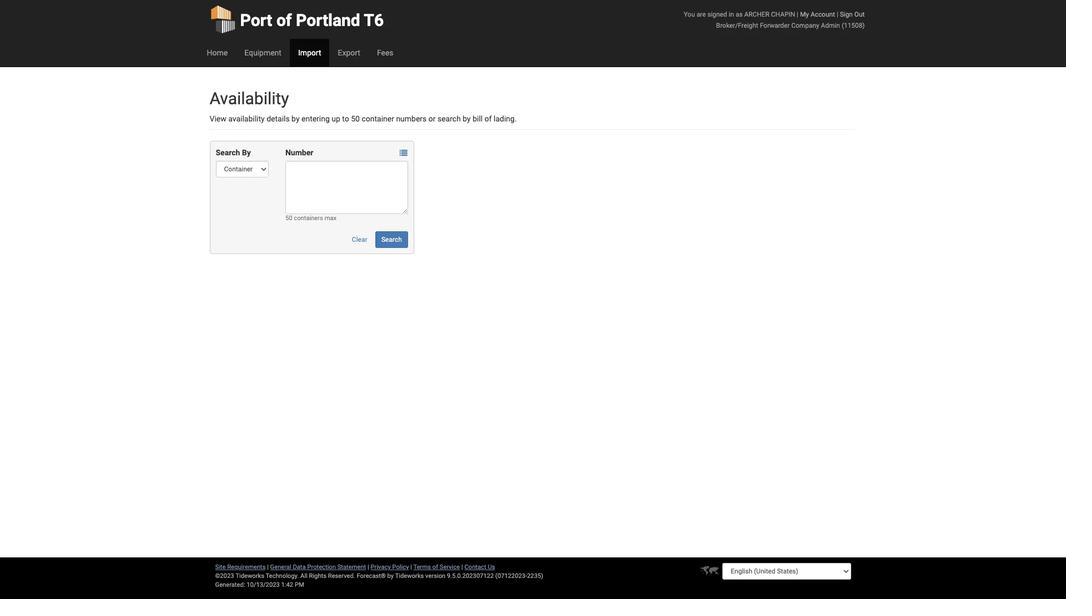 Task type: locate. For each thing, give the bounding box(es) containing it.
privacy policy link
[[371, 564, 409, 572]]

entering
[[302, 114, 330, 123]]

0 vertical spatial search
[[216, 148, 240, 157]]

show list image
[[400, 150, 408, 157]]

chapin
[[772, 11, 796, 18]]

policy
[[392, 564, 409, 572]]

1 horizontal spatial search
[[382, 236, 402, 244]]

import
[[298, 48, 321, 57]]

container
[[362, 114, 394, 123]]

by
[[292, 114, 300, 123], [463, 114, 471, 123], [388, 573, 394, 581]]

of inside site requirements | general data protection statement | privacy policy | terms of service | contact us ©2023 tideworks technology. all rights reserved. forecast® by tideworks version 9.5.0.202307122 (07122023-2235) generated: 10/13/2023 1:42 pm
[[433, 564, 438, 572]]

lading.
[[494, 114, 517, 123]]

search
[[216, 148, 240, 157], [382, 236, 402, 244]]

privacy
[[371, 564, 391, 572]]

fees
[[377, 48, 394, 57]]

site
[[215, 564, 226, 572]]

1 vertical spatial search
[[382, 236, 402, 244]]

clear button
[[346, 232, 374, 248]]

version
[[426, 573, 446, 581]]

by
[[242, 148, 251, 157]]

search
[[438, 114, 461, 123]]

site requirements | general data protection statement | privacy policy | terms of service | contact us ©2023 tideworks technology. all rights reserved. forecast® by tideworks version 9.5.0.202307122 (07122023-2235) generated: 10/13/2023 1:42 pm
[[215, 564, 544, 589]]

50
[[351, 114, 360, 123], [286, 215, 292, 222]]

terms of service link
[[414, 564, 460, 572]]

50 left containers
[[286, 215, 292, 222]]

import button
[[290, 39, 330, 67]]

1:42
[[281, 582, 293, 589]]

data
[[293, 564, 306, 572]]

broker/freight
[[717, 22, 759, 29]]

10/13/2023
[[247, 582, 280, 589]]

archer
[[745, 11, 770, 18]]

my
[[800, 11, 809, 18]]

| up the 9.5.0.202307122
[[462, 564, 463, 572]]

©2023 tideworks
[[215, 573, 264, 581]]

search inside button
[[382, 236, 402, 244]]

1 horizontal spatial of
[[433, 564, 438, 572]]

0 horizontal spatial 50
[[286, 215, 292, 222]]

0 vertical spatial of
[[277, 11, 292, 30]]

all
[[301, 573, 308, 581]]

2 vertical spatial of
[[433, 564, 438, 572]]

0 vertical spatial 50
[[351, 114, 360, 123]]

1 vertical spatial 50
[[286, 215, 292, 222]]

1 horizontal spatial by
[[388, 573, 394, 581]]

of
[[277, 11, 292, 30], [485, 114, 492, 123], [433, 564, 438, 572]]

| up tideworks
[[411, 564, 412, 572]]

you
[[684, 11, 695, 18]]

of right bill
[[485, 114, 492, 123]]

| left sign
[[837, 11, 839, 18]]

reserved.
[[328, 573, 355, 581]]

protection
[[307, 564, 336, 572]]

by right details
[[292, 114, 300, 123]]

of right port on the top
[[277, 11, 292, 30]]

my account link
[[800, 11, 835, 18]]

forecast®
[[357, 573, 386, 581]]

or
[[429, 114, 436, 123]]

search right clear button
[[382, 236, 402, 244]]

search left 'by'
[[216, 148, 240, 157]]

general data protection statement link
[[270, 564, 366, 572]]

search by
[[216, 148, 251, 157]]

2235)
[[527, 573, 544, 581]]

2 horizontal spatial of
[[485, 114, 492, 123]]

in
[[729, 11, 734, 18]]

by down privacy policy link
[[388, 573, 394, 581]]

technology.
[[266, 573, 299, 581]]

t6
[[364, 11, 384, 30]]

home button
[[199, 39, 236, 67]]

statement
[[338, 564, 366, 572]]

port of portland t6 link
[[210, 0, 384, 39]]

1 horizontal spatial 50
[[351, 114, 360, 123]]

|
[[797, 11, 799, 18], [837, 11, 839, 18], [267, 564, 269, 572], [368, 564, 369, 572], [411, 564, 412, 572], [462, 564, 463, 572]]

search button
[[376, 232, 408, 248]]

50 right to
[[351, 114, 360, 123]]

0 horizontal spatial search
[[216, 148, 240, 157]]

view availability details by entering up to 50 container numbers or search by bill of lading.
[[210, 114, 517, 123]]

max
[[325, 215, 337, 222]]

by left bill
[[463, 114, 471, 123]]

fees button
[[369, 39, 402, 67]]

tideworks
[[395, 573, 424, 581]]

sign
[[840, 11, 853, 18]]

search for search
[[382, 236, 402, 244]]

(11508)
[[842, 22, 865, 29]]

portland
[[296, 11, 360, 30]]

sign out link
[[840, 11, 865, 18]]

of up version
[[433, 564, 438, 572]]

clear
[[352, 236, 367, 244]]

us
[[488, 564, 495, 572]]

pm
[[295, 582, 304, 589]]

containers
[[294, 215, 323, 222]]



Task type: vqa. For each thing, say whether or not it's contained in the screenshot.
the right "are"
no



Task type: describe. For each thing, give the bounding box(es) containing it.
port
[[240, 11, 272, 30]]

equipment button
[[236, 39, 290, 67]]

up
[[332, 114, 340, 123]]

service
[[440, 564, 460, 572]]

equipment
[[245, 48, 282, 57]]

export button
[[330, 39, 369, 67]]

50 containers max
[[286, 215, 337, 222]]

forwarder
[[760, 22, 790, 29]]

generated:
[[215, 582, 245, 589]]

2 horizontal spatial by
[[463, 114, 471, 123]]

out
[[855, 11, 865, 18]]

availability
[[228, 114, 265, 123]]

1 vertical spatial of
[[485, 114, 492, 123]]

port of portland t6
[[240, 11, 384, 30]]

0 horizontal spatial by
[[292, 114, 300, 123]]

bill
[[473, 114, 483, 123]]

| up forecast®
[[368, 564, 369, 572]]

home
[[207, 48, 228, 57]]

view
[[210, 114, 227, 123]]

general
[[270, 564, 291, 572]]

0 horizontal spatial of
[[277, 11, 292, 30]]

availability
[[210, 89, 289, 108]]

9.5.0.202307122
[[447, 573, 494, 581]]

numbers
[[396, 114, 427, 123]]

by inside site requirements | general data protection statement | privacy policy | terms of service | contact us ©2023 tideworks technology. all rights reserved. forecast® by tideworks version 9.5.0.202307122 (07122023-2235) generated: 10/13/2023 1:42 pm
[[388, 573, 394, 581]]

number
[[286, 148, 314, 157]]

terms
[[414, 564, 431, 572]]

rights
[[309, 573, 327, 581]]

(07122023-
[[496, 573, 527, 581]]

contact us link
[[465, 564, 495, 572]]

to
[[342, 114, 349, 123]]

admin
[[821, 22, 840, 29]]

export
[[338, 48, 360, 57]]

you are signed in as archer chapin | my account | sign out broker/freight forwarder company admin (11508)
[[684, 11, 865, 29]]

contact
[[465, 564, 486, 572]]

are
[[697, 11, 706, 18]]

requirements
[[227, 564, 266, 572]]

| left general
[[267, 564, 269, 572]]

signed
[[708, 11, 728, 18]]

as
[[736, 11, 743, 18]]

Number text field
[[286, 161, 408, 214]]

company
[[792, 22, 820, 29]]

site requirements link
[[215, 564, 266, 572]]

details
[[267, 114, 290, 123]]

search for search by
[[216, 148, 240, 157]]

| left my on the right
[[797, 11, 799, 18]]

account
[[811, 11, 835, 18]]



